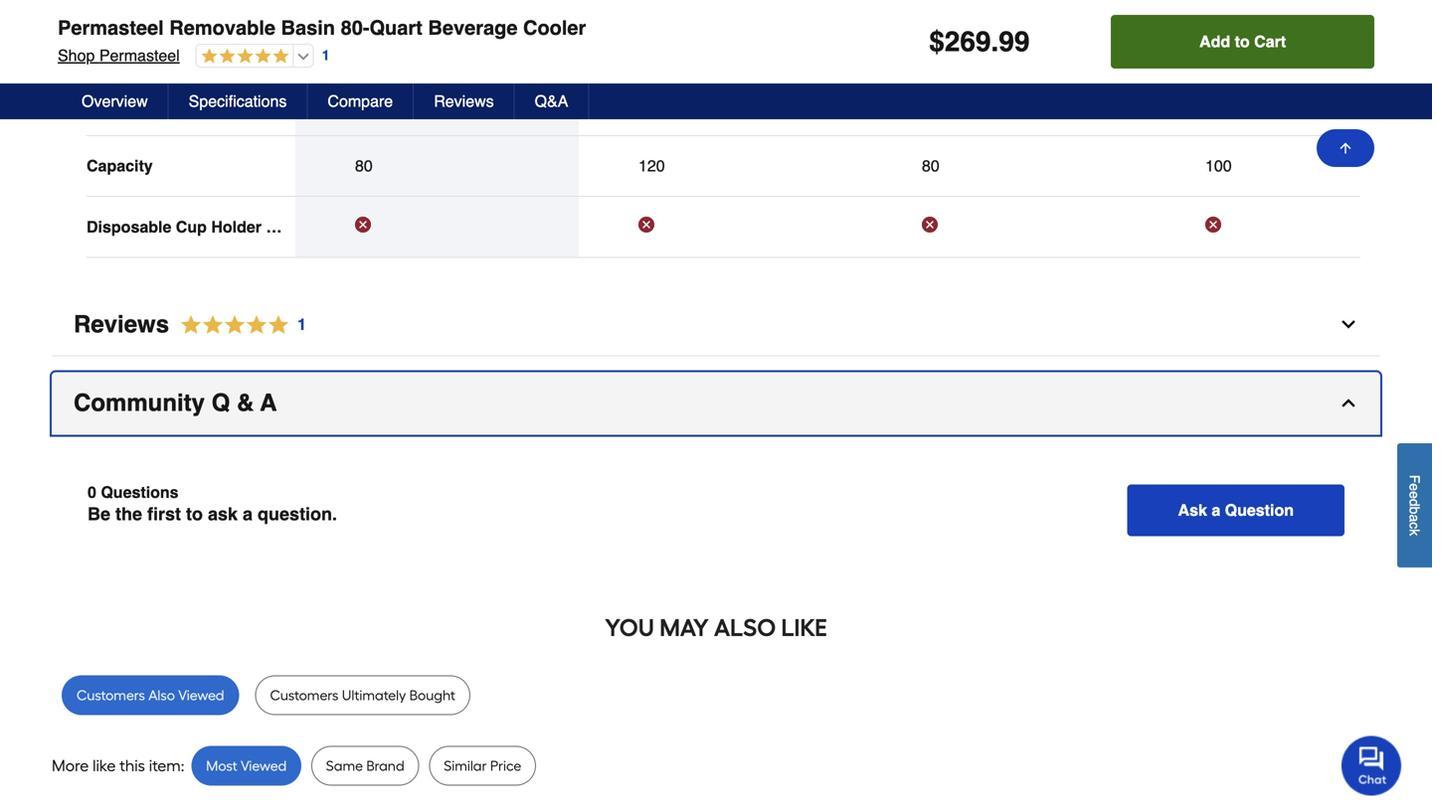 Task type: locate. For each thing, give the bounding box(es) containing it.
1 vertical spatial viewed
[[241, 758, 287, 775]]

2 80 cell from the left
[[922, 156, 1086, 176]]

2 horizontal spatial beverage cooler cell
[[1205, 35, 1369, 55]]

height (inches)
[[87, 96, 201, 115]]

1 horizontal spatial reviews
[[434, 92, 494, 110]]

1 80 from the left
[[355, 157, 373, 175]]

2 cell from the left
[[638, 217, 803, 237]]

cup
[[176, 218, 207, 236]]

0 horizontal spatial customers
[[77, 687, 145, 704]]

q
[[212, 390, 230, 417]]

viewed right most
[[241, 758, 287, 775]]

80
[[355, 157, 373, 175], [922, 157, 940, 175]]

chevron up image
[[1339, 394, 1359, 413]]

beverage cooler cell
[[355, 35, 519, 55], [922, 35, 1086, 55], [1205, 35, 1369, 55]]

first
[[147, 504, 181, 525]]

:
[[181, 757, 184, 776]]

a
[[1212, 501, 1221, 520], [243, 504, 253, 525], [1407, 514, 1423, 522]]

3 beverage cooler cell from the left
[[1205, 35, 1369, 55]]

question
[[1225, 501, 1294, 520]]

1 vertical spatial to
[[186, 504, 203, 525]]

0 horizontal spatial beverage cooler cell
[[355, 35, 519, 55]]

also
[[714, 614, 776, 643], [148, 687, 175, 704]]

cooler
[[428, 35, 471, 54], [994, 35, 1038, 54], [1278, 35, 1321, 54]]

like
[[93, 757, 116, 776]]

cooler for first beverage cooler cell from right
[[1278, 35, 1321, 54]]

0 vertical spatial 1
[[322, 47, 330, 63]]

1 down permasteel removable basin 80-quart beverage cooler
[[322, 47, 330, 63]]

similar price
[[444, 758, 521, 775]]

1 horizontal spatial beverage cooler
[[922, 35, 1038, 54]]

similar
[[444, 758, 487, 775]]

no image
[[355, 217, 371, 233], [1205, 217, 1221, 233]]

2 beverage cooler from the left
[[922, 35, 1038, 54]]

100
[[1205, 157, 1232, 175]]

reviews
[[434, 92, 494, 110], [74, 311, 169, 338]]

q&a button
[[515, 84, 589, 119]]

1 horizontal spatial cooler
[[994, 35, 1038, 54]]

no image right included
[[355, 217, 371, 233]]

viewed
[[178, 687, 224, 704], [241, 758, 287, 775]]

most viewed
[[206, 758, 287, 775]]

viewed up :
[[178, 687, 224, 704]]

1 no image from the left
[[355, 217, 371, 233]]

no image down 100 at the top right
[[1205, 217, 1221, 233]]

1 vertical spatial reviews
[[74, 311, 169, 338]]

0 horizontal spatial 80
[[355, 157, 373, 175]]

compare button
[[308, 84, 414, 119]]

80 cell
[[355, 156, 519, 176], [922, 156, 1086, 176]]

permasteel removable basin 80-quart beverage cooler
[[58, 16, 586, 39]]

cell
[[355, 217, 519, 237], [638, 217, 803, 237], [922, 217, 1086, 237], [1205, 217, 1369, 237]]

cooler for 1st beverage cooler cell
[[428, 35, 471, 54]]

disposable cup holder included
[[87, 218, 331, 236]]

33.5 cell
[[355, 96, 519, 116]]

80 for first 80 cell from right
[[922, 157, 940, 175]]

5 stars image up &
[[169, 312, 307, 339]]

1
[[322, 47, 330, 63], [297, 315, 306, 334]]

1 down included
[[297, 315, 306, 334]]

reviews left the q&a in the left top of the page
[[434, 92, 494, 110]]

2 customers from the left
[[270, 687, 339, 704]]

bought
[[409, 687, 455, 704]]

quart
[[369, 16, 423, 39]]

e
[[1407, 483, 1423, 491], [1407, 491, 1423, 499]]

1 horizontal spatial beverage cooler cell
[[922, 35, 1086, 55]]

120 cell
[[638, 156, 803, 176]]

capacity
[[87, 157, 153, 175]]

1 horizontal spatial customers
[[270, 687, 339, 704]]

3 beverage cooler from the left
[[1205, 35, 1321, 54]]

0 horizontal spatial 1
[[297, 315, 306, 334]]

1 horizontal spatial also
[[714, 614, 776, 643]]

ultimately
[[342, 687, 406, 704]]

customers left the ultimately
[[270, 687, 339, 704]]

4 cell from the left
[[1205, 217, 1369, 237]]

beverage cooler
[[355, 35, 471, 54], [922, 35, 1038, 54], [1205, 35, 1321, 54]]

.
[[991, 26, 999, 58]]

3 cooler from the left
[[1278, 35, 1321, 54]]

1 vertical spatial 1
[[297, 315, 306, 334]]

1 80 cell from the left
[[355, 156, 519, 176]]

2 e from the top
[[1407, 491, 1423, 499]]

ask a question
[[1178, 501, 1294, 520]]

2 80 from the left
[[922, 157, 940, 175]]

33.5
[[355, 96, 386, 115]]

2 horizontal spatial beverage cooler
[[1205, 35, 1321, 54]]

0 horizontal spatial no image
[[638, 217, 654, 233]]

1 horizontal spatial viewed
[[241, 758, 287, 775]]

1 horizontal spatial a
[[1212, 501, 1221, 520]]

0 questions be the first to ask a question.
[[88, 484, 337, 525]]

beverage for 1st beverage cooler cell
[[355, 35, 423, 54]]

removable
[[169, 16, 275, 39]]

questions
[[101, 484, 179, 502]]

2 no image from the left
[[922, 217, 938, 233]]

0 vertical spatial reviews
[[434, 92, 494, 110]]

0 horizontal spatial a
[[243, 504, 253, 525]]

cooler right quart
[[428, 35, 471, 54]]

specifications button
[[169, 84, 308, 119]]

1 customers from the left
[[77, 687, 145, 704]]

add to cart
[[1199, 32, 1286, 51]]

to left ask
[[186, 504, 203, 525]]

80 for 2nd 80 cell from the right
[[355, 157, 373, 175]]

5 stars image down removable
[[197, 48, 289, 66]]

f
[[1407, 475, 1423, 484]]

1 vertical spatial permasteel
[[99, 46, 180, 65]]

beverage cooler for second beverage cooler cell from right
[[922, 35, 1038, 54]]

1 horizontal spatial 80 cell
[[922, 156, 1086, 176]]

most
[[206, 758, 237, 775]]

permasteel up 'height (inches)'
[[99, 46, 180, 65]]

0 horizontal spatial no image
[[355, 217, 371, 233]]

0 horizontal spatial also
[[148, 687, 175, 704]]

height
[[87, 96, 136, 115]]

0 vertical spatial viewed
[[178, 687, 224, 704]]

0
[[88, 484, 96, 502]]

0 horizontal spatial beverage cooler
[[355, 35, 471, 54]]

community q & a
[[74, 390, 277, 417]]

d
[[1407, 499, 1423, 507]]

ask
[[1178, 501, 1207, 520]]

1 horizontal spatial to
[[1235, 32, 1250, 51]]

may
[[660, 614, 709, 643]]

to right add
[[1235, 32, 1250, 51]]

also up item
[[148, 687, 175, 704]]

1 horizontal spatial 80
[[922, 157, 940, 175]]

customers up the like
[[77, 687, 145, 704]]

0 horizontal spatial cooler
[[428, 35, 471, 54]]

to
[[1235, 32, 1250, 51], [186, 504, 203, 525]]

shop
[[58, 46, 95, 65]]

customers
[[77, 687, 145, 704], [270, 687, 339, 704]]

5 stars image
[[197, 48, 289, 66], [169, 312, 307, 339]]

0 vertical spatial to
[[1235, 32, 1250, 51]]

community q & a button
[[52, 373, 1380, 435]]

you may also like
[[605, 614, 827, 643]]

0 horizontal spatial viewed
[[178, 687, 224, 704]]

permasteel up shop permasteel
[[58, 16, 164, 39]]

beverage
[[428, 16, 518, 39], [355, 35, 423, 54], [922, 35, 990, 54], [1205, 35, 1273, 54]]

more like this item :
[[52, 757, 184, 776]]

1 horizontal spatial no image
[[922, 217, 938, 233]]

2 horizontal spatial cooler
[[1278, 35, 1321, 54]]

0 horizontal spatial 80 cell
[[355, 156, 519, 176]]

no image
[[638, 217, 654, 233], [922, 217, 938, 233]]

1 no image from the left
[[638, 217, 654, 233]]

1 vertical spatial 5 stars image
[[169, 312, 307, 339]]

included
[[266, 218, 331, 236]]

e up b
[[1407, 491, 1423, 499]]

1 horizontal spatial no image
[[1205, 217, 1221, 233]]

holder
[[211, 218, 262, 236]]

e up d
[[1407, 483, 1423, 491]]

3 cell from the left
[[922, 217, 1086, 237]]

overview
[[82, 92, 148, 110]]

permasteel
[[58, 16, 164, 39], [99, 46, 180, 65]]

1 beverage cooler from the left
[[355, 35, 471, 54]]

0 horizontal spatial to
[[186, 504, 203, 525]]

reviews button
[[414, 84, 515, 119]]

reviews up community
[[74, 311, 169, 338]]

chat invite button image
[[1342, 735, 1402, 796]]

disposable
[[87, 218, 171, 236]]

q&a
[[535, 92, 568, 110]]

overview button
[[62, 84, 169, 119]]

arrow up image
[[1338, 140, 1354, 156]]

1 cooler from the left
[[428, 35, 471, 54]]

cooler right 269
[[994, 35, 1038, 54]]

2 horizontal spatial a
[[1407, 514, 1423, 522]]

compare
[[328, 92, 393, 110]]

2 cooler from the left
[[994, 35, 1038, 54]]

cooler right add
[[1278, 35, 1321, 54]]

community
[[74, 390, 205, 417]]

more
[[52, 757, 89, 776]]

1 cell from the left
[[355, 217, 519, 237]]

also left like
[[714, 614, 776, 643]]

chevron down image
[[1339, 315, 1359, 335]]



Task type: vqa. For each thing, say whether or not it's contained in the screenshot.
first the crock from left
no



Task type: describe. For each thing, give the bounding box(es) containing it.
beverage for first beverage cooler cell from right
[[1205, 35, 1273, 54]]

a
[[260, 390, 277, 417]]

99
[[999, 26, 1030, 58]]

same brand
[[326, 758, 404, 775]]

customers for customers also viewed
[[77, 687, 145, 704]]

be
[[88, 504, 110, 525]]

brand
[[366, 758, 404, 775]]

basin
[[281, 16, 335, 39]]

like
[[781, 614, 827, 643]]

0 vertical spatial 5 stars image
[[197, 48, 289, 66]]

question.
[[258, 504, 337, 525]]

120
[[638, 157, 665, 175]]

k
[[1407, 529, 1423, 536]]

beverage cooler for first beverage cooler cell from right
[[1205, 35, 1321, 54]]

price
[[490, 758, 521, 775]]

0 vertical spatial permasteel
[[58, 16, 164, 39]]

100 cell
[[1205, 156, 1369, 176]]

customers for customers ultimately bought
[[270, 687, 339, 704]]

cooler
[[523, 16, 586, 39]]

a inside ask a question button
[[1212, 501, 1221, 520]]

1 inside 5 stars image
[[297, 315, 306, 334]]

$
[[929, 26, 945, 58]]

same
[[326, 758, 363, 775]]

a inside 0 questions be the first to ask a question.
[[243, 504, 253, 525]]

specifications
[[189, 92, 287, 110]]

$ 269 . 99
[[929, 26, 1030, 58]]

&
[[237, 390, 254, 417]]

add
[[1199, 32, 1230, 51]]

cart
[[1254, 32, 1286, 51]]

f e e d b a c k button
[[1397, 443, 1432, 568]]

0 horizontal spatial reviews
[[74, 311, 169, 338]]

1 vertical spatial also
[[148, 687, 175, 704]]

to inside button
[[1235, 32, 1250, 51]]

5 stars image containing 1
[[169, 312, 307, 339]]

the
[[115, 504, 142, 525]]

f e e d b a c k
[[1407, 475, 1423, 536]]

add to cart button
[[1111, 15, 1374, 69]]

2 no image from the left
[[1205, 217, 1221, 233]]

b
[[1407, 507, 1423, 514]]

shop permasteel
[[58, 46, 180, 65]]

(inches)
[[140, 96, 201, 115]]

beverage for second beverage cooler cell from right
[[922, 35, 990, 54]]

ask
[[208, 504, 238, 525]]

ask a question button
[[1127, 485, 1345, 537]]

reviews inside button
[[434, 92, 494, 110]]

1 e from the top
[[1407, 483, 1423, 491]]

80-
[[341, 16, 369, 39]]

c
[[1407, 522, 1423, 529]]

you
[[605, 614, 654, 643]]

to inside 0 questions be the first to ask a question.
[[186, 504, 203, 525]]

cooler for second beverage cooler cell from right
[[994, 35, 1038, 54]]

1 beverage cooler cell from the left
[[355, 35, 519, 55]]

2 beverage cooler cell from the left
[[922, 35, 1086, 55]]

customers also viewed
[[77, 687, 224, 704]]

1 horizontal spatial 1
[[322, 47, 330, 63]]

beverage cooler for 1st beverage cooler cell
[[355, 35, 471, 54]]

269
[[945, 26, 991, 58]]

a inside f e e d b a c k button
[[1407, 514, 1423, 522]]

this
[[119, 757, 145, 776]]

item
[[149, 757, 181, 776]]

type
[[87, 35, 122, 54]]

0 vertical spatial also
[[714, 614, 776, 643]]

customers ultimately bought
[[270, 687, 455, 704]]



